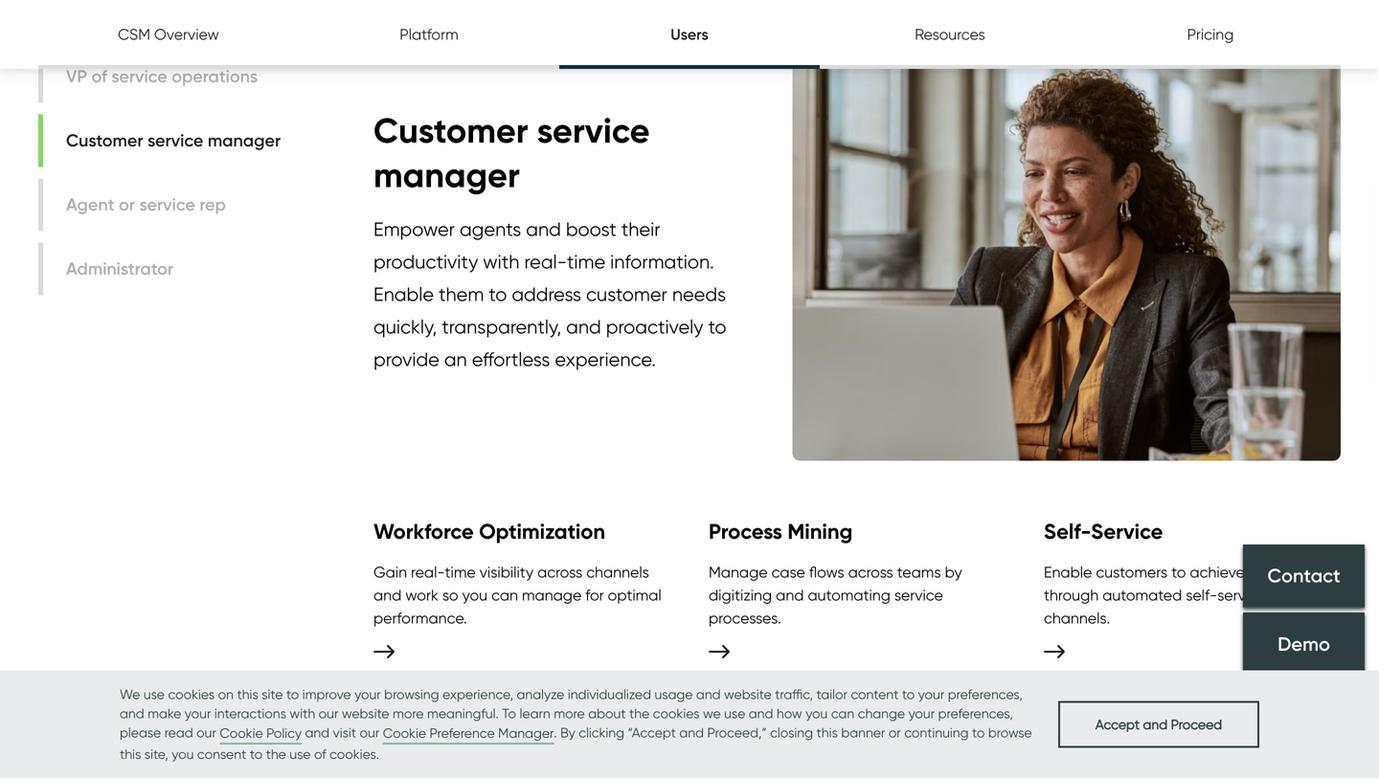 Task type: vqa. For each thing, say whether or not it's contained in the screenshot.
top Preferences,
yes



Task type: describe. For each thing, give the bounding box(es) containing it.
to
[[502, 706, 516, 722]]

by
[[945, 563, 962, 582]]

consent
[[197, 747, 246, 763]]

process mining
[[709, 519, 853, 545]]

visibility
[[480, 563, 534, 582]]

accept and proceed button
[[1059, 702, 1260, 748]]

and left how
[[749, 706, 774, 722]]

2 vertical spatial this
[[120, 747, 141, 763]]

please
[[120, 725, 161, 742]]

0 vertical spatial preferences,
[[948, 687, 1023, 703]]

. by clicking "accept and proceed," closing this banner or continuing to browse this site, you consent to the use of cookies.
[[120, 725, 1032, 763]]

about
[[588, 706, 626, 722]]

performance.
[[374, 609, 467, 628]]

accept
[[1096, 717, 1140, 733]]

process
[[709, 519, 783, 545]]

proactively
[[606, 316, 704, 339]]

read
[[164, 725, 193, 742]]

teams
[[897, 563, 941, 582]]

workforce optimization
[[374, 519, 606, 545]]

site,
[[144, 747, 168, 763]]

improve
[[302, 687, 351, 703]]

customer
[[374, 109, 528, 152]]

we
[[703, 706, 721, 722]]

so
[[443, 586, 459, 605]]

real- inside gain real-time visibility across channels and work so you can manage for optimal performance.
[[411, 563, 445, 582]]

proceed,"
[[708, 725, 767, 742]]

service inside customer service manager
[[537, 109, 650, 152]]

2 more from the left
[[554, 706, 585, 722]]

boost
[[566, 218, 617, 241]]

tailor
[[817, 687, 848, 703]]

individualized
[[568, 687, 651, 703]]

transparently,
[[442, 316, 562, 339]]

self-
[[1044, 519, 1091, 545]]

0 vertical spatial cookies
[[168, 687, 215, 703]]

closing
[[770, 725, 813, 742]]

self-
[[1186, 586, 1218, 605]]

channels.
[[1044, 609, 1111, 628]]

and inside button
[[1143, 717, 1168, 733]]

and up experience.
[[566, 316, 601, 339]]

outcomes
[[1249, 563, 1319, 582]]

continuing
[[905, 725, 969, 742]]

1 vertical spatial preferences,
[[939, 706, 1013, 722]]

to left browse
[[972, 725, 985, 742]]

browse
[[989, 725, 1032, 742]]

contact
[[1268, 564, 1341, 588]]

the inside . by clicking "accept and proceed," closing this banner or continuing to browse this site, you consent to the use of cookies.
[[266, 747, 286, 763]]

to right site
[[286, 687, 299, 703]]

address
[[512, 283, 582, 306]]

browsing
[[384, 687, 439, 703]]

automating
[[808, 586, 891, 605]]

enable customers to achieve outcomes through automated self-service across channels.
[[1044, 563, 1319, 628]]

how
[[777, 706, 803, 722]]

case
[[772, 563, 806, 582]]

and up we
[[696, 687, 721, 703]]

2 cookie from the left
[[383, 726, 426, 742]]

manage case flows across teams by digitizing and automating service processes.
[[709, 563, 962, 628]]

gain real-time visibility across channels and work so you can manage for optimal performance.
[[374, 563, 662, 628]]

self-service
[[1044, 519, 1163, 545]]

cookie policy and visit our cookie preference manager
[[220, 725, 554, 742]]

and inside cookie policy and visit our cookie preference manager
[[305, 725, 330, 742]]

productivity
[[374, 251, 478, 274]]

and inside manage case flows across teams by digitizing and automating service processes.
[[776, 586, 804, 605]]

demo link
[[1244, 613, 1365, 676]]

0 horizontal spatial our
[[197, 725, 216, 742]]

manager
[[498, 726, 554, 742]]

to up change
[[902, 687, 915, 703]]

gain
[[374, 563, 407, 582]]

banner
[[841, 725, 886, 742]]

enable inside empower agents and boost their productivity with real-time information. enable them to address customer needs quickly, transparently, and proactively to provide an effortless experience.
[[374, 283, 434, 306]]

flows
[[809, 563, 845, 582]]

to down cookie policy link
[[250, 747, 263, 763]]

empower
[[374, 218, 455, 241]]

accept and proceed
[[1096, 717, 1223, 733]]

empower agents and boost their productivity with real-time information. enable them to address customer needs quickly, transparently, and proactively to provide an effortless experience.
[[374, 218, 727, 371]]

an
[[444, 348, 467, 371]]

provide
[[374, 348, 440, 371]]

optimization
[[479, 519, 606, 545]]

and inside gain real-time visibility across channels and work so you can manage for optimal performance.
[[374, 586, 402, 605]]

their
[[622, 218, 661, 241]]

2 horizontal spatial use
[[724, 706, 746, 722]]

analyze
[[517, 687, 565, 703]]

contact link
[[1244, 545, 1365, 608]]

workforce
[[374, 519, 474, 545]]

cookie preference manager link
[[383, 724, 554, 745]]

usage
[[655, 687, 693, 703]]

experience,
[[443, 687, 514, 703]]

you inside gain real-time visibility across channels and work so you can manage for optimal performance.
[[462, 586, 488, 605]]

to inside enable customers to achieve outcomes through automated self-service across channels.
[[1172, 563, 1186, 582]]

1 cookie from the left
[[220, 726, 263, 742]]

customer
[[586, 283, 668, 306]]

our inside cookie policy and visit our cookie preference manager
[[360, 725, 380, 742]]



Task type: locate. For each thing, give the bounding box(es) containing it.
this down please at the bottom left of page
[[120, 747, 141, 763]]

proceed
[[1171, 717, 1223, 733]]

0 vertical spatial with
[[483, 251, 520, 274]]

1 horizontal spatial use
[[290, 747, 311, 763]]

the down policy
[[266, 747, 286, 763]]

channels
[[587, 563, 649, 582]]

or
[[889, 725, 901, 742]]

1 horizontal spatial cookie
[[383, 726, 426, 742]]

site
[[262, 687, 283, 703]]

1 horizontal spatial you
[[462, 586, 488, 605]]

this
[[237, 687, 258, 703], [817, 725, 838, 742], [120, 747, 141, 763]]

1 vertical spatial cookies
[[653, 706, 700, 722]]

use inside . by clicking "accept and proceed," closing this banner or continuing to browse this site, you consent to the use of cookies.
[[290, 747, 311, 763]]

our right visit
[[360, 725, 380, 742]]

you down read
[[172, 747, 194, 763]]

"accept
[[628, 725, 676, 742]]

you
[[462, 586, 488, 605], [806, 706, 828, 722], [172, 747, 194, 763]]

0 horizontal spatial with
[[290, 706, 315, 722]]

2 horizontal spatial you
[[806, 706, 828, 722]]

we
[[120, 687, 140, 703]]

0 horizontal spatial this
[[120, 747, 141, 763]]

the
[[629, 706, 650, 722], [266, 747, 286, 763]]

use up make
[[144, 687, 165, 703]]

across down outcomes
[[1271, 586, 1316, 605]]

content
[[851, 687, 899, 703]]

1 horizontal spatial real-
[[524, 251, 567, 274]]

this inside we use cookies on this site to improve your browsing experience, analyze individualized usage and website traffic, tailor content to your preferences, and make your interactions with our website more meaningful. to learn more about the cookies we use and how you can change your preferences, please read our
[[237, 687, 258, 703]]

2 vertical spatial use
[[290, 747, 311, 763]]

and inside . by clicking "accept and proceed," closing this banner or continuing to browse this site, you consent to the use of cookies.
[[680, 725, 704, 742]]

can
[[492, 586, 518, 605], [831, 706, 855, 722]]

cookies.
[[330, 747, 379, 763]]

can down visibility
[[492, 586, 518, 605]]

needs
[[672, 283, 726, 306]]

visit
[[333, 725, 356, 742]]

to up the transparently, at the left top of the page
[[489, 283, 507, 306]]

more down browsing
[[393, 706, 424, 722]]

1 horizontal spatial can
[[831, 706, 855, 722]]

you down the tailor
[[806, 706, 828, 722]]

0 horizontal spatial service
[[537, 109, 650, 152]]

and right accept
[[1143, 717, 1168, 733]]

you inside . by clicking "accept and proceed," closing this banner or continuing to browse this site, you consent to the use of cookies.
[[172, 747, 194, 763]]

preference
[[430, 726, 495, 742]]

1 horizontal spatial across
[[848, 563, 894, 582]]

demo
[[1278, 633, 1331, 656]]

policy
[[266, 726, 302, 742]]

we use cookies on this site to improve your browsing experience, analyze individualized usage and website traffic, tailor content to your preferences, and make your interactions with our website more meaningful. to learn more about the cookies we use and how you can change your preferences, please read our
[[120, 687, 1023, 742]]

mining
[[788, 519, 853, 545]]

1 horizontal spatial website
[[724, 687, 772, 703]]

1 horizontal spatial enable
[[1044, 563, 1093, 582]]

can down the tailor
[[831, 706, 855, 722]]

can inside gain real-time visibility across channels and work so you can manage for optimal performance.
[[492, 586, 518, 605]]

the inside we use cookies on this site to improve your browsing experience, analyze individualized usage and website traffic, tailor content to your preferences, and make your interactions with our website more meaningful. to learn more about the cookies we use and how you can change your preferences, please read our
[[629, 706, 650, 722]]

cookies
[[168, 687, 215, 703], [653, 706, 700, 722]]

manage
[[522, 586, 582, 605]]

by
[[561, 725, 576, 742]]

1 vertical spatial with
[[290, 706, 315, 722]]

time inside gain real-time visibility across channels and work so you can manage for optimal performance.
[[445, 563, 476, 582]]

0 horizontal spatial you
[[172, 747, 194, 763]]

our down improve
[[319, 706, 339, 722]]

real- inside empower agents and boost their productivity with real-time information. enable them to address customer needs quickly, transparently, and proactively to provide an effortless experience.
[[524, 251, 567, 274]]

across up automating
[[848, 563, 894, 582]]

for
[[586, 586, 604, 605]]

use up proceed,"
[[724, 706, 746, 722]]

1 vertical spatial enable
[[1044, 563, 1093, 582]]

0 horizontal spatial across
[[538, 563, 583, 582]]

service
[[537, 109, 650, 152], [895, 586, 944, 605], [1218, 586, 1267, 605]]

cookie policy link
[[220, 724, 302, 745]]

0 horizontal spatial cookies
[[168, 687, 215, 703]]

to up "self-" in the bottom of the page
[[1172, 563, 1186, 582]]

1 horizontal spatial service
[[895, 586, 944, 605]]

website
[[724, 687, 772, 703], [342, 706, 389, 722]]

and up of
[[305, 725, 330, 742]]

use left of
[[290, 747, 311, 763]]

real- up the address
[[524, 251, 567, 274]]

effortless
[[472, 348, 550, 371]]

1 vertical spatial can
[[831, 706, 855, 722]]

work
[[406, 586, 439, 605]]

our up consent
[[197, 725, 216, 742]]

you inside we use cookies on this site to improve your browsing experience, analyze individualized usage and website traffic, tailor content to your preferences, and make your interactions with our website more meaningful. to learn more about the cookies we use and how you can change your preferences, please read our
[[806, 706, 828, 722]]

2 horizontal spatial service
[[1218, 586, 1267, 605]]

time inside empower agents and boost their productivity with real-time information. enable them to address customer needs quickly, transparently, and proactively to provide an effortless experience.
[[567, 251, 606, 274]]

real- up work
[[411, 563, 445, 582]]

1 horizontal spatial the
[[629, 706, 650, 722]]

customers
[[1096, 563, 1168, 582]]

0 horizontal spatial the
[[266, 747, 286, 763]]

2 horizontal spatial across
[[1271, 586, 1316, 605]]

2 vertical spatial you
[[172, 747, 194, 763]]

0 vertical spatial the
[[629, 706, 650, 722]]

traffic,
[[775, 687, 813, 703]]

to
[[489, 283, 507, 306], [708, 316, 727, 339], [1172, 563, 1186, 582], [286, 687, 299, 703], [902, 687, 915, 703], [972, 725, 985, 742], [250, 747, 263, 763]]

digitizing
[[709, 586, 772, 605]]

them
[[439, 283, 484, 306]]

0 horizontal spatial real-
[[411, 563, 445, 582]]

agents
[[460, 218, 521, 241]]

service inside enable customers to achieve outcomes through automated self-service across channels.
[[1218, 586, 1267, 605]]

1 horizontal spatial our
[[319, 706, 339, 722]]

time down boost
[[567, 251, 606, 274]]

0 horizontal spatial can
[[492, 586, 518, 605]]

2 horizontal spatial our
[[360, 725, 380, 742]]

and down the we
[[120, 706, 144, 722]]

cookie down interactions at the bottom of the page
[[220, 726, 263, 742]]

service
[[1091, 519, 1163, 545]]

0 horizontal spatial more
[[393, 706, 424, 722]]

1 vertical spatial use
[[724, 706, 746, 722]]

0 vertical spatial can
[[492, 586, 518, 605]]

website up proceed,"
[[724, 687, 772, 703]]

manager
[[374, 154, 520, 197]]

0 horizontal spatial enable
[[374, 283, 434, 306]]

customer service manager
[[374, 109, 650, 197]]

with inside empower agents and boost their productivity with real-time information. enable them to address customer needs quickly, transparently, and proactively to provide an effortless experience.
[[483, 251, 520, 274]]

enable up through
[[1044, 563, 1093, 582]]

1 more from the left
[[393, 706, 424, 722]]

with down "agents"
[[483, 251, 520, 274]]

more
[[393, 706, 424, 722], [554, 706, 585, 722]]

and down case
[[776, 586, 804, 605]]

service inside manage case flows across teams by digitizing and automating service processes.
[[895, 586, 944, 605]]

learn
[[520, 706, 551, 722]]

more up by at left bottom
[[554, 706, 585, 722]]

automated
[[1103, 586, 1183, 605]]

achieve
[[1190, 563, 1245, 582]]

enable up quickly,
[[374, 283, 434, 306]]

with inside we use cookies on this site to improve your browsing experience, analyze individualized usage and website traffic, tailor content to your preferences, and make your interactions with our website more meaningful. to learn more about the cookies we use and how you can change your preferences, please read our
[[290, 706, 315, 722]]

0 vertical spatial real-
[[524, 251, 567, 274]]

with up policy
[[290, 706, 315, 722]]

manage
[[709, 563, 768, 582]]

and
[[526, 218, 561, 241], [566, 316, 601, 339], [374, 586, 402, 605], [776, 586, 804, 605], [696, 687, 721, 703], [120, 706, 144, 722], [749, 706, 774, 722], [1143, 717, 1168, 733], [305, 725, 330, 742], [680, 725, 704, 742]]

meaningful.
[[427, 706, 499, 722]]

1 horizontal spatial with
[[483, 251, 520, 274]]

enable inside enable customers to achieve outcomes through automated self-service across channels.
[[1044, 563, 1093, 582]]

information.
[[610, 251, 714, 274]]

across inside manage case flows across teams by digitizing and automating service processes.
[[848, 563, 894, 582]]

processes.
[[709, 609, 782, 628]]

1 vertical spatial the
[[266, 747, 286, 763]]

to down needs
[[708, 316, 727, 339]]

preferences,
[[948, 687, 1023, 703], [939, 706, 1013, 722]]

quickly,
[[374, 316, 437, 339]]

0 horizontal spatial cookie
[[220, 726, 263, 742]]

cookie down browsing
[[383, 726, 426, 742]]

optimal
[[608, 586, 662, 605]]

time
[[567, 251, 606, 274], [445, 563, 476, 582]]

0 vertical spatial use
[[144, 687, 165, 703]]

and down we
[[680, 725, 704, 742]]

0 vertical spatial time
[[567, 251, 606, 274]]

cookies up make
[[168, 687, 215, 703]]

use
[[144, 687, 165, 703], [724, 706, 746, 722], [290, 747, 311, 763]]

website up visit
[[342, 706, 389, 722]]

0 vertical spatial this
[[237, 687, 258, 703]]

make
[[148, 706, 181, 722]]

0 horizontal spatial use
[[144, 687, 165, 703]]

1 vertical spatial website
[[342, 706, 389, 722]]

this up interactions at the bottom of the page
[[237, 687, 258, 703]]

1 vertical spatial you
[[806, 706, 828, 722]]

1 vertical spatial real-
[[411, 563, 445, 582]]

cookie
[[220, 726, 263, 742], [383, 726, 426, 742]]

our
[[319, 706, 339, 722], [197, 725, 216, 742], [360, 725, 380, 742]]

this right closing
[[817, 725, 838, 742]]

change
[[858, 706, 905, 722]]

1 horizontal spatial cookies
[[653, 706, 700, 722]]

1 horizontal spatial time
[[567, 251, 606, 274]]

of
[[314, 747, 326, 763]]

experience.
[[555, 348, 656, 371]]

across
[[538, 563, 583, 582], [848, 563, 894, 582], [1271, 586, 1316, 605]]

and down gain
[[374, 586, 402, 605]]

1 horizontal spatial this
[[237, 687, 258, 703]]

0 horizontal spatial website
[[342, 706, 389, 722]]

interactions
[[214, 706, 286, 722]]

your
[[355, 687, 381, 703], [918, 687, 945, 703], [185, 706, 211, 722], [909, 706, 935, 722]]

0 vertical spatial enable
[[374, 283, 434, 306]]

with
[[483, 251, 520, 274], [290, 706, 315, 722]]

and left boost
[[526, 218, 561, 241]]

across up 'manage'
[[538, 563, 583, 582]]

clicking
[[579, 725, 625, 742]]

0 horizontal spatial time
[[445, 563, 476, 582]]

1 horizontal spatial more
[[554, 706, 585, 722]]

through
[[1044, 586, 1099, 605]]

the up "accept
[[629, 706, 650, 722]]

1 vertical spatial time
[[445, 563, 476, 582]]

can inside we use cookies on this site to improve your browsing experience, analyze individualized usage and website traffic, tailor content to your preferences, and make your interactions with our website more meaningful. to learn more about the cookies we use and how you can change your preferences, please read our
[[831, 706, 855, 722]]

time up so in the bottom left of the page
[[445, 563, 476, 582]]

across inside enable customers to achieve outcomes through automated self-service across channels.
[[1271, 586, 1316, 605]]

0 vertical spatial website
[[724, 687, 772, 703]]

1 vertical spatial this
[[817, 725, 838, 742]]

across inside gain real-time visibility across channels and work so you can manage for optimal performance.
[[538, 563, 583, 582]]

2 horizontal spatial this
[[817, 725, 838, 742]]

cookies down usage
[[653, 706, 700, 722]]

0 vertical spatial you
[[462, 586, 488, 605]]

you right so in the bottom left of the page
[[462, 586, 488, 605]]



